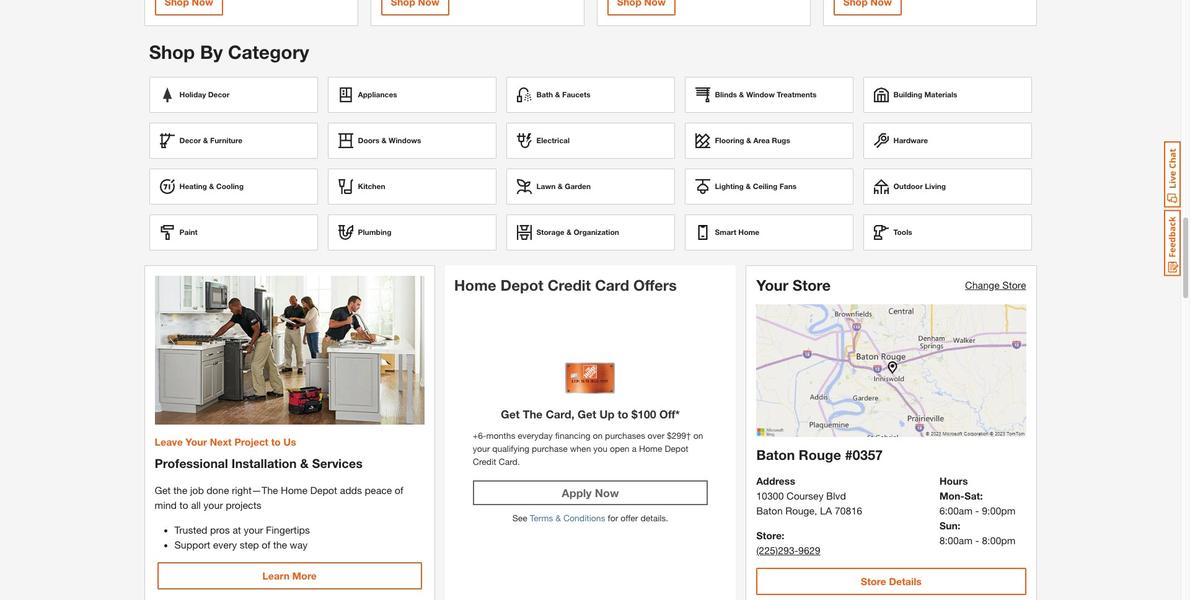 Task type: locate. For each thing, give the bounding box(es) containing it.
on up you
[[593, 430, 603, 441]]

0357
[[853, 447, 883, 463]]

paint link
[[149, 214, 318, 250]]

rouge inside address 10300 coursey blvd baton rouge , la 70816
[[786, 505, 815, 517]]

tools link
[[863, 214, 1032, 250]]

decor & furniture
[[179, 135, 242, 145]]

financing
[[555, 430, 591, 441]]

trusted
[[175, 524, 207, 535]]

your down the smart home link
[[757, 276, 789, 294]]

store details link
[[757, 568, 1026, 595]]

sun:
[[940, 520, 961, 532]]

adds
[[340, 484, 362, 496]]

& left cooling
[[209, 181, 214, 191]]

depot
[[501, 276, 544, 294], [665, 443, 689, 454], [310, 484, 337, 496]]

see
[[513, 513, 528, 523]]

fans
[[780, 181, 797, 191]]

& for window
[[739, 90, 744, 99]]

leave your next project to us
[[155, 436, 296, 447]]

0 horizontal spatial get
[[155, 484, 171, 496]]

1 horizontal spatial your
[[757, 276, 789, 294]]

of right the step
[[262, 538, 270, 550]]

& right the lawn
[[558, 181, 563, 191]]

2 horizontal spatial depot
[[665, 443, 689, 454]]

& left furniture
[[203, 135, 208, 145]]

get the job done right—the home depot adds peace of mind     to all your projects
[[155, 484, 404, 511]]

-
[[976, 505, 980, 517], [976, 535, 980, 546]]

1 vertical spatial of
[[262, 538, 270, 550]]

offer
[[621, 513, 638, 523]]

& for area
[[746, 135, 752, 145]]

building
[[894, 90, 923, 99]]

services
[[312, 456, 363, 470]]

heating
[[179, 181, 207, 191]]

blinds & window treatments link
[[685, 77, 853, 113]]

0 horizontal spatial your
[[186, 436, 207, 447]]

2 vertical spatial your
[[244, 524, 263, 535]]

1 horizontal spatial get
[[501, 407, 520, 421]]

1 - from the top
[[976, 505, 980, 517]]

& right bath
[[555, 90, 560, 99]]

installation
[[232, 456, 297, 470]]

treatments
[[777, 90, 817, 99]]

& inside 'link'
[[746, 135, 752, 145]]

your down +6-
[[473, 443, 490, 454]]

1 vertical spatial depot
[[665, 443, 689, 454]]

depot down $299†
[[665, 443, 689, 454]]

building materials link
[[863, 77, 1032, 113]]

&
[[555, 90, 560, 99], [739, 90, 744, 99], [203, 135, 208, 145], [382, 135, 387, 145], [746, 135, 752, 145], [209, 181, 214, 191], [558, 181, 563, 191], [746, 181, 751, 191], [567, 227, 572, 237], [300, 456, 309, 470], [556, 513, 561, 523]]

1 horizontal spatial on
[[694, 430, 703, 441]]

- right the 8:00am
[[976, 535, 980, 546]]

2 vertical spatial to
[[180, 499, 188, 511]]

flooring & area rugs link
[[685, 122, 853, 158]]

0 horizontal spatial the
[[173, 484, 187, 496]]

1 vertical spatial to
[[271, 436, 281, 447]]

decor right 'holiday'
[[208, 90, 230, 99]]

card
[[595, 276, 629, 294]]

way
[[290, 538, 308, 550]]

9629
[[799, 545, 821, 556]]

to right up
[[618, 407, 629, 421]]

kitchen
[[358, 181, 385, 191]]

& left ceiling
[[746, 181, 751, 191]]

your inside get the job done right—the home depot adds peace of mind     to all your projects
[[204, 499, 223, 511]]

& for cooling
[[209, 181, 214, 191]]

1 baton from the top
[[757, 447, 795, 463]]

0 horizontal spatial your
[[204, 499, 223, 511]]

1 horizontal spatial decor
[[208, 90, 230, 99]]

0 vertical spatial baton
[[757, 447, 795, 463]]

the inside trusted pros at your fingertips support every step of the way
[[273, 538, 287, 550]]

coursey
[[787, 490, 824, 502]]

your up the step
[[244, 524, 263, 535]]

baton
[[757, 447, 795, 463], [757, 505, 783, 517]]

get left the
[[501, 407, 520, 421]]

2 baton from the top
[[757, 505, 783, 517]]

holiday decor placeholder image
[[160, 87, 175, 102]]

0 vertical spatial the
[[173, 484, 187, 496]]

everyday
[[518, 430, 553, 441]]

0 horizontal spatial credit
[[473, 456, 496, 467]]

1 vertical spatial baton
[[757, 505, 783, 517]]

of right peace
[[395, 484, 404, 496]]

0 vertical spatial your
[[473, 443, 490, 454]]

1 vertical spatial your
[[204, 499, 223, 511]]

& left services
[[300, 456, 309, 470]]

smart home link
[[685, 214, 853, 250]]

1 horizontal spatial the
[[273, 538, 287, 550]]

credit left card
[[548, 276, 591, 294]]

us
[[284, 436, 296, 447]]

:
[[782, 530, 785, 542]]

1 vertical spatial credit
[[473, 456, 496, 467]]

offers
[[633, 276, 677, 294]]

bath & faucets
[[537, 90, 591, 99]]

& left the area
[[746, 135, 752, 145]]

off*
[[660, 407, 680, 421]]

baton up the address
[[757, 447, 795, 463]]

(225)293-
[[757, 545, 799, 556]]

1 vertical spatial rouge
[[786, 505, 815, 517]]

0 horizontal spatial on
[[593, 430, 603, 441]]

the left the job
[[173, 484, 187, 496]]

get up mind
[[155, 484, 171, 496]]

& right storage
[[567, 227, 572, 237]]

right—the
[[232, 484, 278, 496]]

job
[[190, 484, 204, 496]]

2 vertical spatial depot
[[310, 484, 337, 496]]

purchase
[[532, 443, 568, 454]]

the down fingertips
[[273, 538, 287, 550]]

- down sat:
[[976, 505, 980, 517]]

depot inside get the job done right—the home depot adds peace of mind     to all your projects
[[310, 484, 337, 496]]

0 vertical spatial -
[[976, 505, 980, 517]]

1 horizontal spatial to
[[271, 436, 281, 447]]

details
[[889, 576, 922, 587]]

1 on from the left
[[593, 430, 603, 441]]

appliances link
[[328, 77, 496, 113]]

ceiling
[[753, 181, 778, 191]]

get for get the card, get up to $100 off*
[[501, 407, 520, 421]]

0 horizontal spatial depot
[[310, 484, 337, 496]]

your down done
[[204, 499, 223, 511]]

1 horizontal spatial your
[[244, 524, 263, 535]]

trusted pros at your fingertips support every step of the way
[[175, 524, 310, 550]]

up
[[600, 407, 615, 421]]

,
[[815, 505, 818, 517]]

storage & organization
[[537, 227, 619, 237]]

on
[[593, 430, 603, 441], [694, 430, 703, 441]]

apply
[[562, 486, 592, 500]]

1 vertical spatial the
[[273, 538, 287, 550]]

rouge
[[799, 447, 841, 463], [786, 505, 815, 517]]

to left all
[[180, 499, 188, 511]]

project
[[234, 436, 268, 447]]

& for garden
[[558, 181, 563, 191]]

& right blinds at top
[[739, 90, 744, 99]]

0 vertical spatial depot
[[501, 276, 544, 294]]

your up professional
[[186, 436, 207, 447]]

home
[[739, 227, 760, 237], [454, 276, 497, 294], [639, 443, 663, 454], [281, 484, 308, 496]]

2 horizontal spatial to
[[618, 407, 629, 421]]

0 vertical spatial to
[[618, 407, 629, 421]]

smart home placeholder image
[[695, 225, 710, 240]]

credit inside +6-months everyday financing on purchases over $299† on your qualifying purchase when you open a home depot credit card.
[[473, 456, 496, 467]]

to
[[618, 407, 629, 421], [271, 436, 281, 447], [180, 499, 188, 511]]

2 horizontal spatial get
[[578, 407, 597, 421]]

1 vertical spatial -
[[976, 535, 980, 546]]

credit left 'card.'
[[473, 456, 496, 467]]

apply now link
[[473, 481, 708, 505]]

0 vertical spatial decor
[[208, 90, 230, 99]]

baton down 10300
[[757, 505, 783, 517]]

on right $299†
[[694, 430, 703, 441]]

to left us
[[271, 436, 281, 447]]

get left up
[[578, 407, 597, 421]]

2 on from the left
[[694, 430, 703, 441]]

heating & cooling
[[179, 181, 244, 191]]

home inside get the job done right—the home depot adds peace of mind     to all your projects
[[281, 484, 308, 496]]

of inside get the job done right—the home depot adds peace of mind     to all your projects
[[395, 484, 404, 496]]

1 horizontal spatial of
[[395, 484, 404, 496]]

area
[[754, 135, 770, 145]]

0 horizontal spatial of
[[262, 538, 270, 550]]

0 horizontal spatial to
[[180, 499, 188, 511]]

your
[[473, 443, 490, 454], [204, 499, 223, 511], [244, 524, 263, 535]]

decor left furniture
[[179, 135, 201, 145]]

holiday decor link
[[149, 77, 318, 113]]

your inside trusted pros at your fingertips support every step of the way
[[244, 524, 263, 535]]

1 vertical spatial your
[[186, 436, 207, 447]]

to inside get the job done right—the home depot adds peace of mind     to all your projects
[[180, 499, 188, 511]]

your inside +6-months everyday financing on purchases over $299† on your qualifying purchase when you open a home depot credit card.
[[473, 443, 490, 454]]

depot down storage
[[501, 276, 544, 294]]

1 horizontal spatial credit
[[548, 276, 591, 294]]

store
[[793, 276, 831, 294], [1003, 279, 1026, 290], [757, 530, 782, 542], [861, 576, 886, 587]]

rouge down "coursey"
[[786, 505, 815, 517]]

living
[[925, 181, 946, 191]]

+6-months everyday financing on purchases over $299† on your qualifying purchase when you open a home depot credit card.
[[473, 430, 703, 467]]

2 horizontal spatial your
[[473, 443, 490, 454]]

& right doors
[[382, 135, 387, 145]]

0 vertical spatial your
[[757, 276, 789, 294]]

0 vertical spatial of
[[395, 484, 404, 496]]

#
[[845, 447, 853, 463]]

smart
[[715, 227, 737, 237]]

1 vertical spatial decor
[[179, 135, 201, 145]]

done
[[207, 484, 229, 496]]

depot inside +6-months everyday financing on purchases over $299† on your qualifying purchase when you open a home depot credit card.
[[665, 443, 689, 454]]

(225)293-9629 link
[[757, 545, 821, 556]]

more
[[292, 569, 317, 581]]

rouge left # in the bottom of the page
[[799, 447, 841, 463]]

get inside get the job done right—the home depot adds peace of mind     to all your projects
[[155, 484, 171, 496]]

depot left adds
[[310, 484, 337, 496]]



Task type: describe. For each thing, give the bounding box(es) containing it.
baton inside address 10300 coursey blvd baton rouge , la 70816
[[757, 505, 783, 517]]

0 horizontal spatial decor
[[179, 135, 201, 145]]

9:00pm
[[982, 505, 1016, 517]]

learn more link
[[157, 562, 422, 589]]

change
[[965, 279, 1000, 290]]

lawn & garden
[[537, 181, 591, 191]]

your store
[[757, 276, 831, 294]]

credit card icon image
[[566, 363, 615, 400]]

all
[[191, 499, 201, 511]]

paint
[[179, 227, 198, 237]]

lawn & garden link
[[506, 168, 675, 204]]

0 vertical spatial rouge
[[799, 447, 841, 463]]

1 horizontal spatial depot
[[501, 276, 544, 294]]

la
[[820, 505, 832, 517]]

the inside get the job done right—the home depot adds peace of mind     to all your projects
[[173, 484, 187, 496]]

the
[[523, 407, 543, 421]]

faucets
[[562, 90, 591, 99]]

pros
[[210, 524, 230, 535]]

you
[[594, 443, 608, 454]]

a
[[632, 443, 637, 454]]

details.
[[641, 513, 669, 523]]

feedback link image
[[1164, 210, 1181, 277]]

now
[[595, 486, 619, 500]]

& for faucets
[[555, 90, 560, 99]]

for
[[608, 513, 618, 523]]

leave
[[155, 436, 183, 447]]

storage
[[537, 227, 565, 237]]

& right terms
[[556, 513, 561, 523]]

plumbing link
[[328, 214, 496, 250]]

lawn
[[537, 181, 556, 191]]

purchases
[[605, 430, 645, 441]]

holiday decor
[[179, 90, 230, 99]]

& for windows
[[382, 135, 387, 145]]

fingertips
[[266, 524, 310, 535]]

8:00pm
[[982, 535, 1016, 546]]

next
[[210, 436, 232, 447]]

get the card, get up to $100 off*
[[501, 407, 680, 421]]

doors
[[358, 135, 380, 145]]

appliances
[[358, 90, 397, 99]]

storage & organization link
[[506, 214, 675, 250]]

peace
[[365, 484, 392, 496]]

live chat image
[[1164, 141, 1181, 208]]

& for ceiling
[[746, 181, 751, 191]]

change store link
[[965, 279, 1026, 290]]

conditions
[[564, 513, 606, 523]]

decor & furniture link
[[149, 122, 318, 158]]

projects
[[226, 499, 261, 511]]

flooring & area rugs
[[715, 135, 790, 145]]

$299†
[[667, 430, 691, 441]]

2 - from the top
[[976, 535, 980, 546]]

when
[[570, 443, 591, 454]]

outdoor
[[894, 181, 923, 191]]

building materials
[[894, 90, 958, 99]]

over
[[648, 430, 665, 441]]

window
[[746, 90, 775, 99]]

mon-
[[940, 490, 965, 502]]

address
[[757, 475, 795, 487]]

change store
[[965, 279, 1026, 290]]

blvd
[[827, 490, 846, 502]]

blinds
[[715, 90, 737, 99]]

card,
[[546, 407, 575, 421]]

& for organization
[[567, 227, 572, 237]]

qualifying
[[492, 443, 530, 454]]

blinds & window treatments
[[715, 90, 817, 99]]

smart home
[[715, 227, 760, 237]]

map preview image
[[757, 304, 1026, 437]]

tools
[[894, 227, 913, 237]]

get for get the job done right—the home depot adds peace of mind     to all your projects
[[155, 484, 171, 496]]

garden
[[565, 181, 591, 191]]

& for furniture
[[203, 135, 208, 145]]

learn more
[[262, 569, 317, 581]]

address 10300 coursey blvd baton rouge , la 70816
[[757, 475, 863, 517]]

doors & windows
[[358, 135, 421, 145]]

kitchen link
[[328, 168, 496, 204]]

hardware link
[[863, 122, 1032, 158]]

windows
[[389, 135, 421, 145]]

rugs
[[772, 135, 790, 145]]

shop
[[149, 41, 195, 63]]

store inside store : (225)293-9629
[[757, 530, 782, 542]]

baton rouge # 0357
[[757, 447, 883, 463]]

home inside +6-months everyday financing on purchases over $299† on your qualifying purchase when you open a home depot credit card.
[[639, 443, 663, 454]]

6:00am
[[940, 505, 973, 517]]

hardware
[[894, 135, 928, 145]]

of inside trusted pros at your fingertips support every step of the way
[[262, 538, 270, 550]]

category
[[228, 41, 309, 63]]

electrical link
[[506, 122, 675, 158]]

professional installation & services
[[155, 456, 363, 470]]

0 vertical spatial credit
[[548, 276, 591, 294]]

10300
[[757, 490, 784, 502]]

map pin image
[[887, 361, 899, 374]]

furniture
[[210, 135, 242, 145]]

lighting & ceiling fans
[[715, 181, 797, 191]]

terms & conditions button
[[530, 512, 606, 525]]

70816
[[835, 505, 863, 517]]

electrical
[[537, 135, 570, 145]]

doors & windows link
[[328, 122, 496, 158]]

hours mon-sat: 6:00am - 9:00pm sun: 8:00am - 8:00pm
[[940, 475, 1016, 546]]

8:00am
[[940, 535, 973, 546]]

learn
[[262, 569, 290, 581]]



Task type: vqa. For each thing, say whether or not it's contained in the screenshot.
top the have
no



